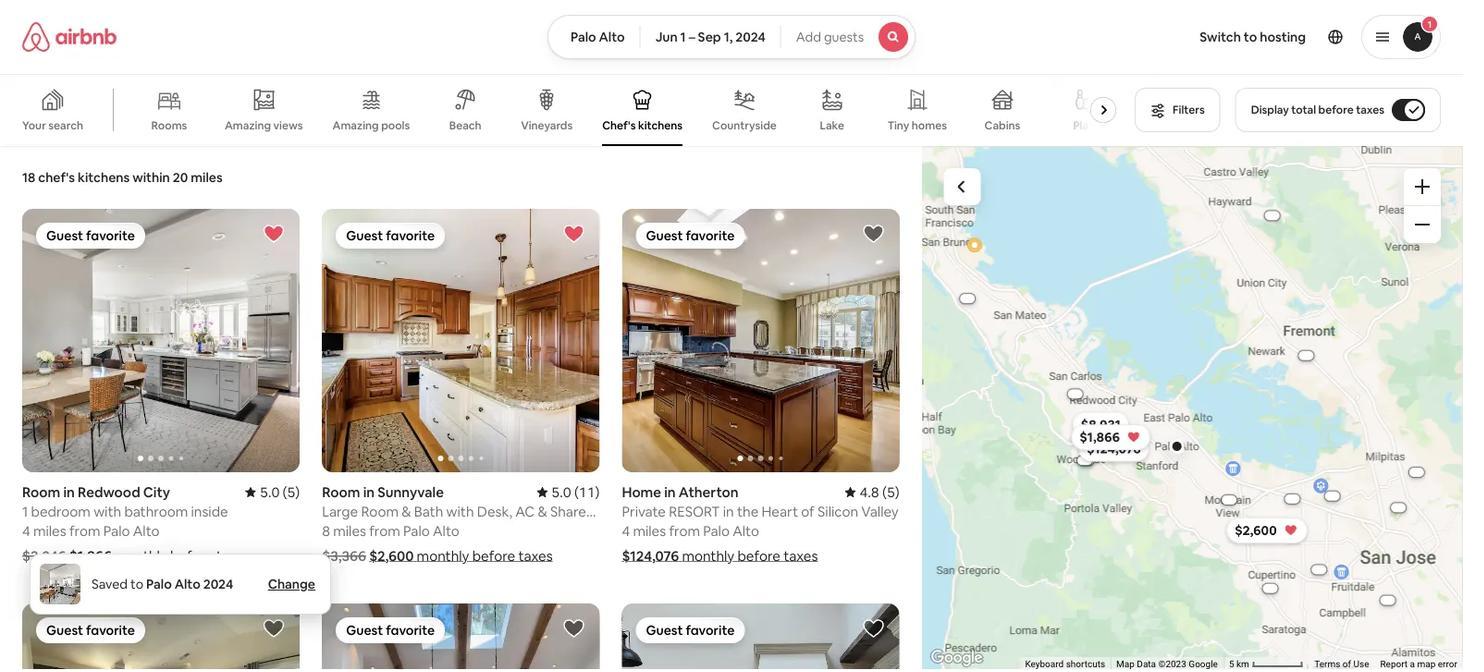 Task type: vqa. For each thing, say whether or not it's contained in the screenshot.
night within the Hattiesburg, Mississippi 122 Miles Away Dec 31 – Jan 5 $143 Night
no



Task type: locate. For each thing, give the bounding box(es) containing it.
alto left jun
[[599, 29, 625, 45]]

1 horizontal spatial $2,600
[[1236, 523, 1278, 539]]

1 horizontal spatial 2024
[[736, 29, 766, 45]]

0 horizontal spatial $2,600
[[369, 547, 414, 565]]

1 vertical spatial 2024
[[203, 576, 233, 593]]

1 horizontal spatial room
[[322, 484, 360, 502]]

alto inside home in atherton private resort in the heart of silicon valley 4 miles from palo alto $124,076 monthly before taxes
[[733, 522, 760, 540]]

0 horizontal spatial 4
[[22, 522, 30, 540]]

2 4 from the left
[[622, 522, 630, 540]]

0 horizontal spatial 1
[[22, 503, 28, 521]]

0 horizontal spatial monthly
[[115, 547, 167, 565]]

$124,076 inside button
[[1087, 441, 1141, 457]]

0 vertical spatial $2,600
[[1236, 523, 1278, 539]]

$3,246
[[22, 547, 66, 565]]

resort
[[669, 503, 720, 521]]

1 horizontal spatial 4
[[622, 522, 630, 540]]

to right saved
[[131, 576, 143, 593]]

monthly down sunnyvale
[[417, 547, 469, 565]]

miles down private
[[633, 522, 666, 540]]

1 horizontal spatial of
[[1343, 659, 1352, 670]]

alto down sunnyvale
[[433, 522, 460, 540]]

monthly up saved to palo alto 2024
[[115, 547, 167, 565]]

0 vertical spatial to
[[1244, 29, 1257, 45]]

1 4 from the left
[[22, 522, 30, 540]]

(5)
[[283, 484, 300, 502], [883, 484, 900, 502]]

1 horizontal spatial (5)
[[883, 484, 900, 502]]

(5) for 5.0 (5)
[[283, 484, 300, 502]]

1 from from the left
[[69, 522, 100, 540]]

2 horizontal spatial monthly
[[682, 547, 735, 565]]

miles inside home in atherton private resort in the heart of silicon valley 4 miles from palo alto $124,076 monthly before taxes
[[633, 522, 666, 540]]

taxes down heart
[[784, 547, 818, 565]]

atherton
[[679, 484, 739, 502]]

the
[[737, 503, 759, 521]]

from inside home in atherton private resort in the heart of silicon valley 4 miles from palo alto $124,076 monthly before taxes
[[669, 522, 700, 540]]

0 horizontal spatial of
[[801, 503, 815, 521]]

tiny
[[888, 118, 910, 133]]

palo down sunnyvale
[[403, 522, 430, 540]]

0 horizontal spatial amazing
[[225, 118, 271, 133]]

1 horizontal spatial 1
[[681, 29, 686, 45]]

0 vertical spatial kitchens
[[638, 118, 683, 133]]

1 horizontal spatial add to wishlist: cottage in woodside image
[[863, 618, 885, 640]]

3 from from the left
[[669, 522, 700, 540]]

kitchens right chef's in the top of the page
[[78, 169, 130, 186]]

map data ©2023 google
[[1117, 659, 1218, 670]]

5.0 (5)
[[260, 484, 300, 502]]

0 vertical spatial $124,076
[[1087, 441, 1141, 457]]

1 horizontal spatial monthly
[[417, 547, 469, 565]]

3 miles from the left
[[633, 522, 666, 540]]

monthly down resort
[[682, 547, 735, 565]]

palo inside home in atherton private resort in the heart of silicon valley 4 miles from palo alto $124,076 monthly before taxes
[[703, 522, 730, 540]]

of left use
[[1343, 659, 1352, 670]]

2 monthly from the left
[[417, 547, 469, 565]]

room for room in redwood city 1 bedroom with bathroom inside 4 miles from palo alto $3,246 $1,866 monthly before taxes
[[22, 484, 60, 502]]

play
[[1074, 118, 1095, 133]]

report a map error
[[1381, 659, 1458, 670]]

0 horizontal spatial kitchens
[[78, 169, 130, 186]]

1 monthly from the left
[[115, 547, 167, 565]]

0 horizontal spatial add to wishlist: cottage in woodside image
[[563, 618, 585, 640]]

2 horizontal spatial 1
[[1428, 18, 1432, 30]]

$8,931
[[1082, 417, 1121, 433]]

to right 'switch'
[[1244, 29, 1257, 45]]

with
[[94, 503, 121, 521]]

group
[[0, 74, 1124, 146], [22, 209, 300, 473], [322, 209, 600, 473], [622, 209, 900, 473], [22, 604, 300, 671], [322, 604, 600, 671], [622, 604, 900, 671]]

terms of use link
[[1315, 659, 1370, 670]]

2 add to wishlist: cottage in woodside image from the left
[[863, 618, 885, 640]]

3 monthly from the left
[[682, 547, 735, 565]]

countryside
[[712, 118, 777, 133]]

1 vertical spatial $2,600
[[369, 547, 414, 565]]

0 horizontal spatial miles
[[33, 522, 66, 540]]

in for sunnyvale
[[363, 484, 375, 502]]

$1,866 inside "room in redwood city 1 bedroom with bathroom inside 4 miles from palo alto $3,246 $1,866 monthly before taxes"
[[69, 547, 112, 565]]

5
[[1229, 659, 1235, 670]]

0 vertical spatial 2024
[[736, 29, 766, 45]]

room inside "room in redwood city 1 bedroom with bathroom inside 4 miles from palo alto $3,246 $1,866 monthly before taxes"
[[22, 484, 60, 502]]

in right home
[[664, 484, 676, 502]]

2 (5) from the left
[[883, 484, 900, 502]]

filters button
[[1135, 88, 1221, 132]]

$11,880
[[1262, 586, 1280, 592]]

jun 1 – sep 1, 2024 button
[[640, 15, 781, 59]]

palo down with
[[103, 522, 130, 540]]

5 km
[[1229, 659, 1252, 670]]

1 (5) from the left
[[283, 484, 300, 502]]

taxes inside home in atherton private resort in the heart of silicon valley 4 miles from palo alto $124,076 monthly before taxes
[[784, 547, 818, 565]]

views
[[273, 118, 303, 133]]

room up bedroom
[[22, 484, 60, 502]]

taxes inside "room in redwood city 1 bedroom with bathroom inside 4 miles from palo alto $3,246 $1,866 monthly before taxes"
[[216, 547, 251, 565]]

taxes
[[1356, 103, 1385, 117], [216, 547, 251, 565], [518, 547, 553, 565], [784, 547, 818, 565]]

in inside "room in redwood city 1 bedroom with bathroom inside 4 miles from palo alto $3,246 $1,866 monthly before taxes"
[[63, 484, 75, 502]]

0 horizontal spatial (5)
[[283, 484, 300, 502]]

0 horizontal spatial room
[[22, 484, 60, 502]]

switch
[[1200, 29, 1241, 45]]

2024 inside jun 1 – sep 1, 2024 button
[[736, 29, 766, 45]]

palo right saved
[[146, 576, 172, 593]]

$1,866
[[1080, 429, 1120, 446], [69, 547, 112, 565]]

add to wishlist: home in atherton image
[[863, 223, 885, 245]]

None search field
[[548, 15, 916, 59]]

room in redwood city 1 bedroom with bathroom inside 4 miles from palo alto $3,246 $1,866 monthly before taxes
[[22, 484, 251, 565]]

1 vertical spatial $1,866
[[69, 547, 112, 565]]

$124,076 down $8,931
[[1087, 441, 1141, 457]]

alto
[[599, 29, 625, 45], [133, 522, 160, 540], [433, 522, 460, 540], [733, 522, 760, 540], [175, 576, 201, 593]]

$1,866 inside button
[[1080, 429, 1120, 446]]

2024
[[736, 29, 766, 45], [203, 576, 233, 593]]

alto down bathroom
[[133, 522, 160, 540]]

add to wishlist: cottage in woodside image
[[563, 618, 585, 640], [863, 618, 885, 640]]

shortcuts
[[1066, 659, 1106, 670]]

$2,600 right $3,366
[[369, 547, 414, 565]]

$3,090
[[1325, 494, 1341, 500]]

1 horizontal spatial 5.0
[[552, 484, 571, 502]]

in
[[63, 484, 75, 502], [363, 484, 375, 502], [664, 484, 676, 502], [723, 503, 734, 521]]

rooms
[[151, 118, 187, 133]]

0 horizontal spatial to
[[131, 576, 143, 593]]

(11)
[[574, 484, 600, 502]]

$1,866 up $32,764
[[1080, 429, 1120, 446]]

taxes down inside
[[216, 547, 251, 565]]

$2,600 down $10,868
[[1236, 523, 1278, 539]]

from down room in sunnyvale
[[369, 522, 400, 540]]

$3,090 button
[[1315, 484, 1352, 510]]

1 vertical spatial to
[[131, 576, 143, 593]]

room in sunnyvale
[[322, 484, 444, 502]]

to inside profile element
[[1244, 29, 1257, 45]]

before
[[1319, 103, 1354, 117], [170, 547, 213, 565], [472, 547, 515, 565], [738, 547, 781, 565]]

of
[[801, 503, 815, 521], [1343, 659, 1352, 670]]

monthly
[[115, 547, 167, 565], [417, 547, 469, 565], [682, 547, 735, 565]]

sunnyvale
[[378, 484, 444, 502]]

0 horizontal spatial 2024
[[203, 576, 233, 593]]

hosting
[[1260, 29, 1306, 45]]

miles down bedroom
[[33, 522, 66, 540]]

kitchens
[[638, 118, 683, 133], [78, 169, 130, 186]]

map
[[1117, 659, 1135, 670]]

km
[[1237, 659, 1250, 670]]

0 horizontal spatial from
[[69, 522, 100, 540]]

1 horizontal spatial miles
[[333, 522, 366, 540]]

amazing left views
[[225, 118, 271, 133]]

from down with
[[69, 522, 100, 540]]

1 horizontal spatial to
[[1244, 29, 1257, 45]]

4 down private
[[622, 522, 630, 540]]

alto inside button
[[599, 29, 625, 45]]

8 miles from palo alto $3,366 $2,600 monthly before taxes
[[322, 522, 553, 565]]

profile element
[[938, 0, 1441, 74]]

jun 1 – sep 1, 2024
[[656, 29, 766, 45]]

1 inside dropdown button
[[1428, 18, 1432, 30]]

2 from from the left
[[369, 522, 400, 540]]

1 horizontal spatial amazing
[[333, 118, 379, 133]]

home
[[622, 484, 661, 502]]

4 up $3,246
[[22, 522, 30, 540]]

$3,366
[[322, 547, 366, 565]]

to
[[1244, 29, 1257, 45], [131, 576, 143, 593]]

silicon
[[818, 503, 858, 521]]

2 room from the left
[[322, 484, 360, 502]]

$10,887
[[1066, 391, 1085, 397]]

2024 down inside
[[203, 576, 233, 593]]

©2023
[[1159, 659, 1187, 670]]

filters
[[1173, 103, 1205, 117]]

display
[[1251, 103, 1289, 117]]

alto down the
[[733, 522, 760, 540]]

0 vertical spatial of
[[801, 503, 815, 521]]

$32,764 button
[[1067, 448, 1104, 474]]

$124,076 down private
[[622, 547, 679, 565]]

4.8
[[860, 484, 880, 502]]

in up bedroom
[[63, 484, 75, 502]]

to for hosting
[[1244, 29, 1257, 45]]

sep
[[698, 29, 721, 45]]

zoom in image
[[1415, 179, 1430, 194]]

2 horizontal spatial from
[[669, 522, 700, 540]]

0 vertical spatial $1,866
[[1080, 429, 1120, 446]]

report
[[1381, 659, 1408, 670]]

palo left jun
[[571, 29, 596, 45]]

1 5.0 from the left
[[260, 484, 280, 502]]

amazing left pools
[[333, 118, 379, 133]]

4
[[22, 522, 30, 540], [622, 522, 630, 540]]

before inside 8 miles from palo alto $3,366 $2,600 monthly before taxes
[[472, 547, 515, 565]]

2 5.0 from the left
[[552, 484, 571, 502]]

change button
[[268, 576, 315, 593]]

1 horizontal spatial $124,076
[[1087, 441, 1141, 457]]

1 inside button
[[681, 29, 686, 45]]

1 horizontal spatial from
[[369, 522, 400, 540]]

0 horizontal spatial 5.0
[[260, 484, 280, 502]]

2024 right 1,
[[736, 29, 766, 45]]

of right heart
[[801, 503, 815, 521]]

palo down resort
[[703, 522, 730, 540]]

kitchens right chef's
[[638, 118, 683, 133]]

1 horizontal spatial kitchens
[[638, 118, 683, 133]]

total
[[1292, 103, 1316, 117]]

taxes down 5.0 out of 5 average rating,  11 reviews image at the left of the page
[[518, 547, 553, 565]]

2 miles from the left
[[333, 522, 366, 540]]

from down resort
[[669, 522, 700, 540]]

1 vertical spatial $124,076
[[622, 547, 679, 565]]

1 horizontal spatial $1,866
[[1080, 429, 1120, 446]]

$124,076 button
[[1079, 436, 1150, 462]]

in left sunnyvale
[[363, 484, 375, 502]]

miles right 8
[[333, 522, 366, 540]]

2 horizontal spatial miles
[[633, 522, 666, 540]]

0 horizontal spatial $1,866
[[69, 547, 112, 565]]

1 vertical spatial kitchens
[[78, 169, 130, 186]]

4.8 (5)
[[860, 484, 900, 502]]

pools
[[381, 118, 410, 133]]

1 miles from the left
[[33, 522, 66, 540]]

1 room from the left
[[22, 484, 60, 502]]

$1,866 up saved
[[69, 547, 112, 565]]

$124,076 inside home in atherton private resort in the heart of silicon valley 4 miles from palo alto $124,076 monthly before taxes
[[622, 547, 679, 565]]

0 horizontal spatial $124,076
[[622, 547, 679, 565]]

$2,600 inside button
[[1236, 523, 1278, 539]]

room up 8
[[322, 484, 360, 502]]

1
[[1428, 18, 1432, 30], [681, 29, 686, 45], [22, 503, 28, 521]]



Task type: describe. For each thing, give the bounding box(es) containing it.
$24,012 button
[[1275, 486, 1312, 512]]

in left the
[[723, 503, 734, 521]]

in for atherton
[[664, 484, 676, 502]]

add
[[796, 29, 821, 45]]

keyboard shortcuts
[[1026, 659, 1106, 670]]

error
[[1438, 659, 1458, 670]]

home in atherton private resort in the heart of silicon valley 4 miles from palo alto $124,076 monthly before taxes
[[622, 484, 899, 565]]

vineyards
[[521, 118, 573, 133]]

4.8 out of 5 average rating,  5 reviews image
[[845, 484, 900, 502]]

your
[[22, 118, 46, 133]]

alto inside "room in redwood city 1 bedroom with bathroom inside 4 miles from palo alto $3,246 $1,866 monthly before taxes"
[[133, 522, 160, 540]]

(5) for 4.8 (5)
[[883, 484, 900, 502]]

$10,887 button
[[1057, 381, 1094, 407]]

add to wishlist: home in redwood city image
[[263, 618, 285, 640]]

valley
[[862, 503, 899, 521]]

amazing for amazing views
[[225, 118, 271, 133]]

use
[[1354, 659, 1370, 670]]

$2,600 button
[[1227, 518, 1308, 544]]

monthly inside 8 miles from palo alto $3,366 $2,600 monthly before taxes
[[417, 547, 469, 565]]

palo inside button
[[571, 29, 596, 45]]

in for redwood
[[63, 484, 75, 502]]

change
[[268, 576, 315, 593]]

private
[[622, 503, 666, 521]]

bedroom
[[31, 503, 91, 521]]

8
[[322, 522, 330, 540]]

cabins
[[985, 118, 1021, 133]]

$32,764
[[1076, 458, 1095, 464]]

amazing pools
[[333, 118, 410, 133]]

saved
[[92, 576, 128, 593]]

from inside "room in redwood city 1 bedroom with bathroom inside 4 miles from palo alto $3,246 $1,866 monthly before taxes"
[[69, 522, 100, 540]]

beach
[[449, 118, 482, 133]]

remove from wishlist: room in sunnyvale image
[[563, 223, 585, 245]]

1 vertical spatial of
[[1343, 659, 1352, 670]]

$11,880 button
[[1252, 576, 1289, 602]]

amazing for amazing pools
[[333, 118, 379, 133]]

4 inside "room in redwood city 1 bedroom with bathroom inside 4 miles from palo alto $3,246 $1,866 monthly before taxes"
[[22, 522, 30, 540]]

taxes inside 8 miles from palo alto $3,366 $2,600 monthly before taxes
[[518, 547, 553, 565]]

alto down inside
[[175, 576, 201, 593]]

zoom out image
[[1415, 217, 1430, 232]]

monthly inside home in atherton private resort in the heart of silicon valley 4 miles from palo alto $124,076 monthly before taxes
[[682, 547, 735, 565]]

miles inside 8 miles from palo alto $3,366 $2,600 monthly before taxes
[[333, 522, 366, 540]]

map
[[1418, 659, 1436, 670]]

$10,380
[[1310, 567, 1329, 573]]

switch to hosting link
[[1189, 18, 1317, 56]]

5.0 out of 5 average rating,  5 reviews image
[[245, 484, 300, 502]]

18
[[22, 169, 35, 186]]

to for palo
[[131, 576, 143, 593]]

bathroom
[[124, 503, 188, 521]]

none search field containing palo alto
[[548, 15, 916, 59]]

1,
[[724, 29, 733, 45]]

google image
[[927, 647, 988, 671]]

a
[[1411, 659, 1416, 670]]

palo inside 8 miles from palo alto $3,366 $2,600 monthly before taxes
[[403, 522, 430, 540]]

jun
[[656, 29, 678, 45]]

within 20 miles
[[132, 169, 223, 186]]

of inside home in atherton private resort in the heart of silicon valley 4 miles from palo alto $124,076 monthly before taxes
[[801, 503, 815, 521]]

1 add to wishlist: cottage in woodside image from the left
[[563, 618, 585, 640]]

group containing amazing views
[[0, 74, 1124, 146]]

5.0 (11)
[[552, 484, 600, 502]]

remove from wishlist: room in redwood city image
[[263, 223, 285, 245]]

before inside "room in redwood city 1 bedroom with bathroom inside 4 miles from palo alto $3,246 $1,866 monthly before taxes"
[[170, 547, 213, 565]]

chef's
[[602, 118, 636, 133]]

keyboard shortcuts button
[[1026, 658, 1106, 671]]

1 inside "room in redwood city 1 bedroom with bathroom inside 4 miles from palo alto $3,246 $1,866 monthly before taxes"
[[22, 503, 28, 521]]

kitchens inside group
[[638, 118, 683, 133]]

amazing views
[[225, 118, 303, 133]]

from inside 8 miles from palo alto $3,366 $2,600 monthly before taxes
[[369, 522, 400, 540]]

keyboard
[[1026, 659, 1064, 670]]

palo inside "room in redwood city 1 bedroom with bathroom inside 4 miles from palo alto $3,246 $1,866 monthly before taxes"
[[103, 522, 130, 540]]

your search
[[22, 118, 83, 133]]

$10,868 button
[[1211, 488, 1248, 513]]

room for room in sunnyvale
[[322, 484, 360, 502]]

city
[[143, 484, 170, 502]]

18 chef's kitchens within 20 miles
[[22, 169, 223, 186]]

add guests button
[[781, 15, 916, 59]]

1 button
[[1362, 15, 1441, 59]]

$1,866 button
[[1072, 425, 1151, 451]]

google map
showing 18 stays. including 2 saved stays. region
[[922, 146, 1463, 671]]

$2,600 inside 8 miles from palo alto $3,366 $2,600 monthly before taxes
[[369, 547, 414, 565]]

guests
[[824, 29, 864, 45]]

terms
[[1315, 659, 1341, 670]]

tiny homes
[[888, 118, 947, 133]]

display total before taxes
[[1251, 103, 1385, 117]]

5.0 for 5.0 (11)
[[552, 484, 571, 502]]

the location you searched image
[[1170, 439, 1185, 454]]

report a map error link
[[1381, 659, 1458, 670]]

data
[[1137, 659, 1157, 670]]

redwood
[[78, 484, 140, 502]]

4 inside home in atherton private resort in the heart of silicon valley 4 miles from palo alto $124,076 monthly before taxes
[[622, 522, 630, 540]]

homes
[[912, 118, 947, 133]]

alto inside 8 miles from palo alto $3,366 $2,600 monthly before taxes
[[433, 522, 460, 540]]

saved to palo alto 2024
[[92, 576, 233, 593]]

5 km button
[[1224, 658, 1309, 671]]

5.0 for 5.0 (5)
[[260, 484, 280, 502]]

5.0 out of 5 average rating,  11 reviews image
[[537, 484, 600, 502]]

$24,012
[[1284, 496, 1302, 502]]

terms of use
[[1315, 659, 1370, 670]]

monthly inside "room in redwood city 1 bedroom with bathroom inside 4 miles from palo alto $3,246 $1,866 monthly before taxes"
[[115, 547, 167, 565]]

chef's kitchens
[[602, 118, 683, 133]]

taxes right total
[[1356, 103, 1385, 117]]

search
[[48, 118, 83, 133]]

$10,380 button
[[1301, 557, 1338, 583]]

palo alto
[[571, 29, 625, 45]]

miles inside "room in redwood city 1 bedroom with bathroom inside 4 miles from palo alto $3,246 $1,866 monthly before taxes"
[[33, 522, 66, 540]]

inside
[[191, 503, 228, 521]]

google
[[1189, 659, 1218, 670]]

add guests
[[796, 29, 864, 45]]

switch to hosting
[[1200, 29, 1306, 45]]

$10,868
[[1220, 498, 1239, 503]]

before inside home in atherton private resort in the heart of silicon valley 4 miles from palo alto $124,076 monthly before taxes
[[738, 547, 781, 565]]

chef's
[[38, 169, 75, 186]]



